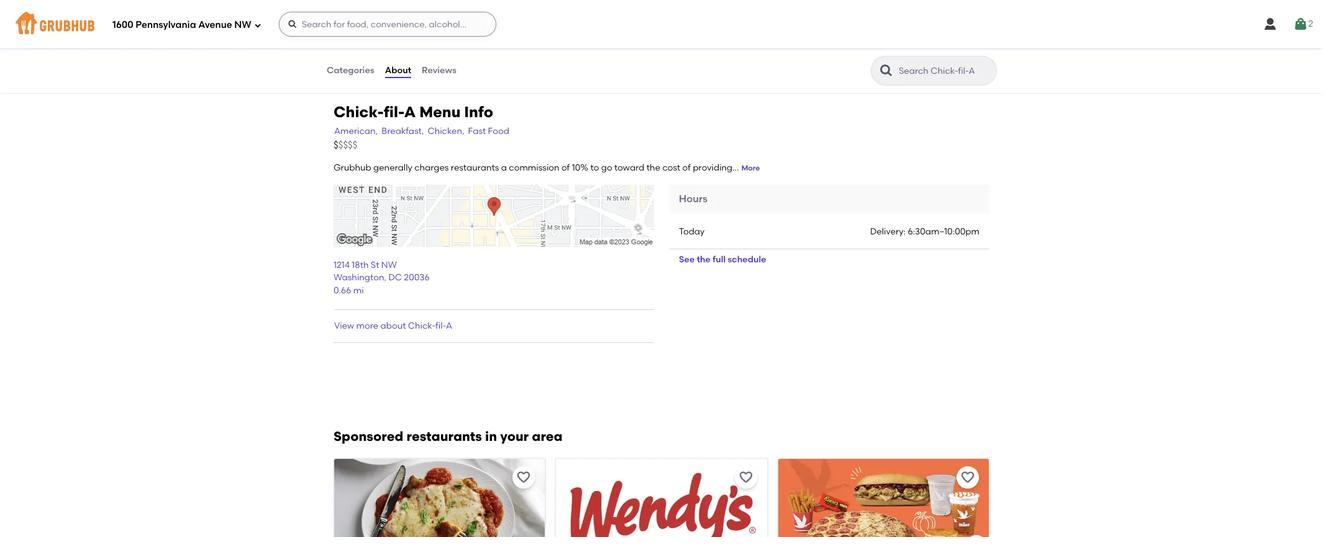 Task type: describe. For each thing, give the bounding box(es) containing it.
main navigation navigation
[[0, 0, 1323, 48]]

0 vertical spatial restaurants
[[451, 163, 499, 174]]

0 vertical spatial the
[[647, 163, 660, 174]]

0 vertical spatial fil-
[[384, 103, 404, 121]]

your
[[500, 430, 529, 445]]

wendy's logo image
[[556, 460, 767, 538]]

american,
[[334, 126, 378, 137]]

6:30am–10:00pm
[[908, 227, 980, 237]]

1600
[[112, 19, 133, 30]]

search icon image
[[879, 63, 894, 78]]

nw for avenue
[[234, 19, 251, 30]]

save this restaurant image for save this restaurant button related to the palm logo
[[516, 471, 531, 486]]

american, breakfast, chicken, fast food
[[334, 126, 509, 137]]

breakfast, button
[[381, 125, 425, 139]]

about
[[385, 65, 411, 76]]

...
[[733, 163, 739, 174]]

Search for food, convenience, alcohol... search field
[[279, 12, 496, 37]]

pennsylvania
[[136, 19, 196, 30]]

sponsored
[[334, 430, 403, 445]]

1600 pennsylvania avenue nw
[[112, 19, 251, 30]]

1 vertical spatial fil-
[[436, 321, 446, 332]]

2 button
[[1293, 13, 1313, 35]]

washington
[[334, 273, 384, 283]]

dc
[[389, 273, 402, 283]]

fast food button
[[467, 125, 510, 139]]

0 horizontal spatial svg image
[[254, 21, 261, 29]]

chicken, button
[[427, 125, 465, 139]]

2 horizontal spatial svg image
[[1263, 17, 1278, 32]]

menu
[[419, 103, 461, 121]]

about
[[380, 321, 406, 332]]

0 vertical spatial chick-
[[334, 103, 384, 121]]

cost
[[662, 163, 680, 174]]

1 horizontal spatial chick-
[[408, 321, 436, 332]]

the palm logo image
[[334, 460, 545, 538]]

0 horizontal spatial a
[[404, 103, 416, 121]]

1 vertical spatial restaurants
[[407, 430, 482, 445]]

st
[[371, 260, 379, 271]]

in
[[485, 430, 497, 445]]

full
[[713, 255, 726, 265]]

see the full schedule button
[[669, 249, 776, 272]]

1214
[[334, 260, 350, 271]]

1 of from the left
[[561, 163, 570, 174]]

save this restaurant button for wendy's logo
[[735, 467, 757, 490]]

schedule
[[728, 255, 766, 265]]



Task type: vqa. For each thing, say whether or not it's contained in the screenshot.
the right half
no



Task type: locate. For each thing, give the bounding box(es) containing it.
sponsored restaurants in your area
[[334, 430, 563, 445]]

1 horizontal spatial a
[[446, 321, 452, 332]]

1 save this restaurant image from the left
[[516, 471, 531, 486]]

toward
[[614, 163, 644, 174]]

0 horizontal spatial the
[[647, 163, 660, 174]]

hours
[[679, 193, 708, 205]]

restaurants left in
[[407, 430, 482, 445]]

fil- up breakfast,
[[384, 103, 404, 121]]

reviews
[[422, 65, 456, 76]]

20036
[[404, 273, 430, 283]]

of
[[561, 163, 570, 174], [682, 163, 691, 174]]

fil- right about
[[436, 321, 446, 332]]

reviews button
[[421, 48, 457, 93]]

view more about chick-fil-a
[[334, 321, 452, 332]]

fil-
[[384, 103, 404, 121], [436, 321, 446, 332]]

wawa logo image
[[778, 460, 989, 538]]

delivery: 6:30am–10:00pm
[[870, 227, 980, 237]]

0 horizontal spatial save this restaurant button
[[513, 467, 535, 490]]

a
[[501, 163, 507, 174]]

1 horizontal spatial fil-
[[436, 321, 446, 332]]

restaurants
[[451, 163, 499, 174], [407, 430, 482, 445]]

chick- up american,
[[334, 103, 384, 121]]

svg image
[[1263, 17, 1278, 32], [287, 19, 297, 29], [254, 21, 261, 29]]

18th
[[352, 260, 369, 271]]

chicken,
[[428, 126, 464, 137]]

nw
[[234, 19, 251, 30], [381, 260, 397, 271]]

more
[[356, 321, 378, 332]]

commission
[[509, 163, 559, 174]]

save this restaurant button for wawa logo
[[957, 467, 979, 490]]

of right cost
[[682, 163, 691, 174]]

see
[[679, 255, 695, 265]]

chick-fil-a menu info
[[334, 103, 493, 121]]

1 vertical spatial nw
[[381, 260, 397, 271]]

nw inside main navigation "navigation"
[[234, 19, 251, 30]]

0 horizontal spatial save this restaurant image
[[516, 471, 531, 486]]

the left cost
[[647, 163, 660, 174]]

to
[[590, 163, 599, 174]]

today
[[679, 227, 705, 237]]

2 horizontal spatial save this restaurant image
[[960, 471, 975, 486]]

more button
[[741, 164, 760, 174]]

save this restaurant image for wawa logo save this restaurant button
[[960, 471, 975, 486]]

nw up ,
[[381, 260, 397, 271]]

2 save this restaurant image from the left
[[738, 471, 753, 486]]

save this restaurant button
[[513, 467, 535, 490], [735, 467, 757, 490], [957, 467, 979, 490]]

generally
[[373, 163, 412, 174]]

chick-
[[334, 103, 384, 121], [408, 321, 436, 332]]

see the full schedule
[[679, 255, 766, 265]]

1 horizontal spatial save this restaurant image
[[738, 471, 753, 486]]

grubhub generally charges restaurants a commission of 10% to go toward the cost of providing ... more
[[334, 163, 760, 174]]

0 horizontal spatial chick-
[[334, 103, 384, 121]]

0 horizontal spatial nw
[[234, 19, 251, 30]]

2
[[1308, 19, 1313, 29]]

svg image
[[1293, 17, 1308, 32]]

info
[[464, 103, 493, 121]]

3 save this restaurant button from the left
[[957, 467, 979, 490]]

breakfast,
[[382, 126, 424, 137]]

$
[[334, 140, 338, 151]]

more
[[741, 164, 760, 173]]

restaurants left a on the top left of page
[[451, 163, 499, 174]]

1 vertical spatial chick-
[[408, 321, 436, 332]]

categories
[[327, 65, 374, 76]]

0 horizontal spatial of
[[561, 163, 570, 174]]

categories button
[[326, 48, 375, 93]]

a up breakfast,
[[404, 103, 416, 121]]

1 horizontal spatial svg image
[[287, 19, 297, 29]]

,
[[384, 273, 386, 283]]

0.66
[[334, 285, 351, 296]]

1 save this restaurant button from the left
[[513, 467, 535, 490]]

save this restaurant button for the palm logo
[[513, 467, 535, 490]]

of left 10%
[[561, 163, 570, 174]]

1 horizontal spatial the
[[697, 255, 711, 265]]

1214 18th st nw washington , dc 20036 0.66 mi
[[334, 260, 430, 296]]

1 vertical spatial a
[[446, 321, 452, 332]]

nw right avenue at the left top of the page
[[234, 19, 251, 30]]

the inside button
[[697, 255, 711, 265]]

nw for st
[[381, 260, 397, 271]]

grubhub
[[334, 163, 371, 174]]

food
[[488, 126, 509, 137]]

save this restaurant image
[[516, 471, 531, 486], [738, 471, 753, 486], [960, 471, 975, 486]]

view
[[334, 321, 354, 332]]

0 vertical spatial a
[[404, 103, 416, 121]]

save this restaurant image for wendy's logo save this restaurant button
[[738, 471, 753, 486]]

mi
[[353, 285, 364, 296]]

the left full
[[697, 255, 711, 265]]

a right about
[[446, 321, 452, 332]]

providing
[[693, 163, 733, 174]]

1 vertical spatial the
[[697, 255, 711, 265]]

area
[[532, 430, 563, 445]]

0 vertical spatial nw
[[234, 19, 251, 30]]

delivery:
[[870, 227, 906, 237]]

chick- right about
[[408, 321, 436, 332]]

charges
[[414, 163, 449, 174]]

1 horizontal spatial save this restaurant button
[[735, 467, 757, 490]]

the
[[647, 163, 660, 174], [697, 255, 711, 265]]

american, button
[[334, 125, 378, 139]]

0 horizontal spatial fil-
[[384, 103, 404, 121]]

a
[[404, 103, 416, 121], [446, 321, 452, 332]]

go
[[601, 163, 612, 174]]

avenue
[[198, 19, 232, 30]]

nw inside 1214 18th st nw washington , dc 20036 0.66 mi
[[381, 260, 397, 271]]

fast
[[468, 126, 486, 137]]

3 save this restaurant image from the left
[[960, 471, 975, 486]]

1 horizontal spatial of
[[682, 163, 691, 174]]

Search Chick-fil-A search field
[[898, 65, 993, 77]]

2 horizontal spatial save this restaurant button
[[957, 467, 979, 490]]

10%
[[572, 163, 588, 174]]

about button
[[384, 48, 412, 93]]

1 horizontal spatial nw
[[381, 260, 397, 271]]

$$$$$
[[334, 140, 357, 151]]

2 of from the left
[[682, 163, 691, 174]]

2 save this restaurant button from the left
[[735, 467, 757, 490]]



